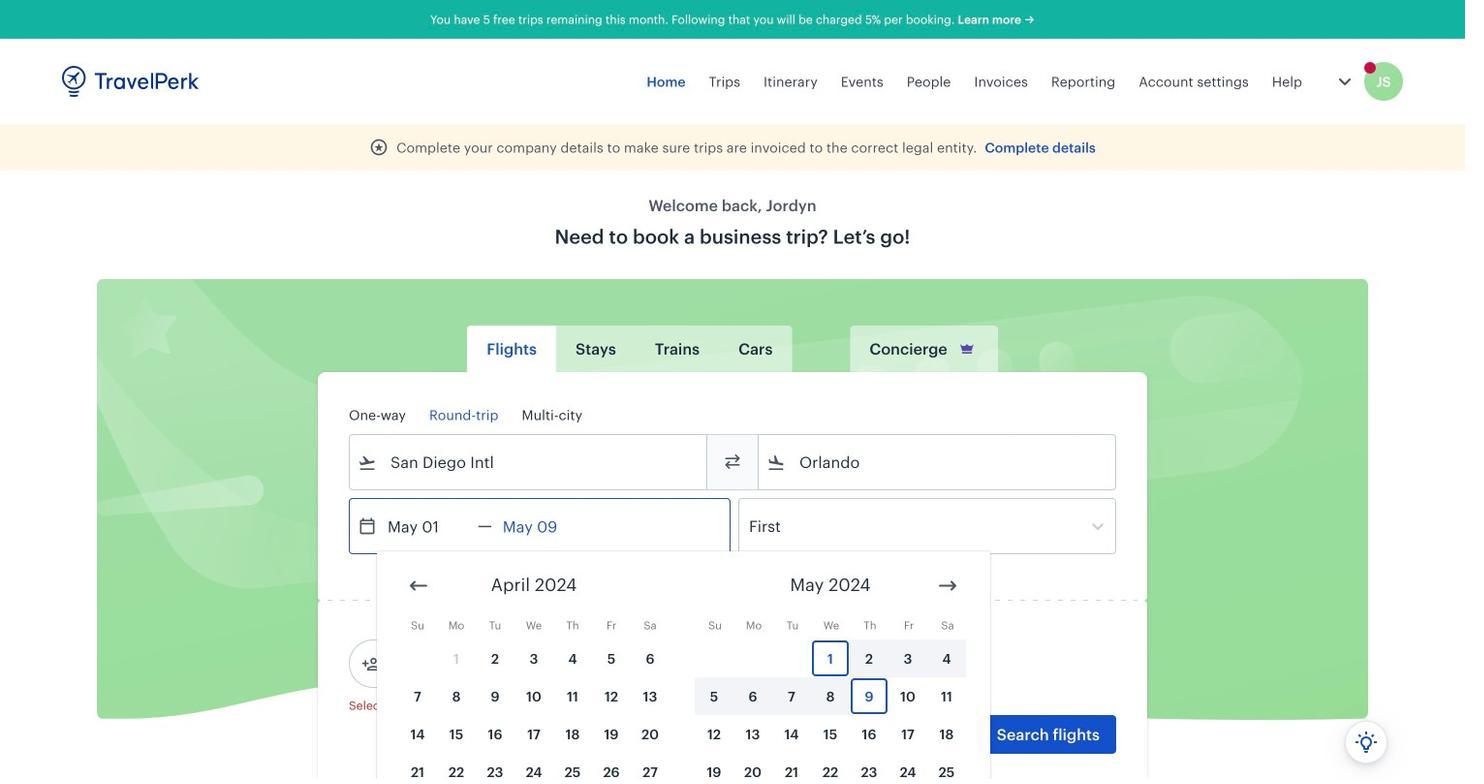 Task type: describe. For each thing, give the bounding box(es) containing it.
To search field
[[786, 447, 1090, 478]]

choose thursday, may 23, 2024 as your check-out date. it's available. image
[[851, 754, 888, 779]]

From search field
[[377, 447, 681, 478]]

move backward to switch to the previous month. image
[[407, 574, 430, 598]]

choose friday, may 17, 2024 as your check-out date. it's available. image
[[890, 716, 927, 752]]

selected. saturday, may 4, 2024 image
[[929, 641, 965, 677]]

choose thursday, may 16, 2024 as your check-out date. it's available. image
[[851, 716, 888, 752]]

selected. friday, may 3, 2024 image
[[890, 641, 927, 677]]

choose friday, may 10, 2024 as your check-out date. it's available. image
[[890, 679, 927, 714]]

choose saturday, may 18, 2024 as your check-out date. it's available. image
[[929, 716, 965, 752]]

selected as end date. thursday, may 9, 2024 image
[[851, 679, 888, 714]]



Task type: locate. For each thing, give the bounding box(es) containing it.
Return text field
[[492, 499, 593, 553]]

move forward to switch to the next month. image
[[936, 574, 960, 598]]

calendar application
[[377, 552, 1466, 779]]

choose saturday, may 25, 2024 as your check-out date. it's available. image
[[929, 754, 965, 779]]

Add first traveler search field
[[381, 648, 583, 679]]

Depart text field
[[377, 499, 478, 553]]

choose friday, may 24, 2024 as your check-out date. it's available. image
[[890, 754, 927, 779]]

selected. thursday, may 2, 2024 image
[[851, 641, 888, 677]]

choose saturday, may 11, 2024 as your check-out date. it's available. image
[[929, 679, 965, 714]]



